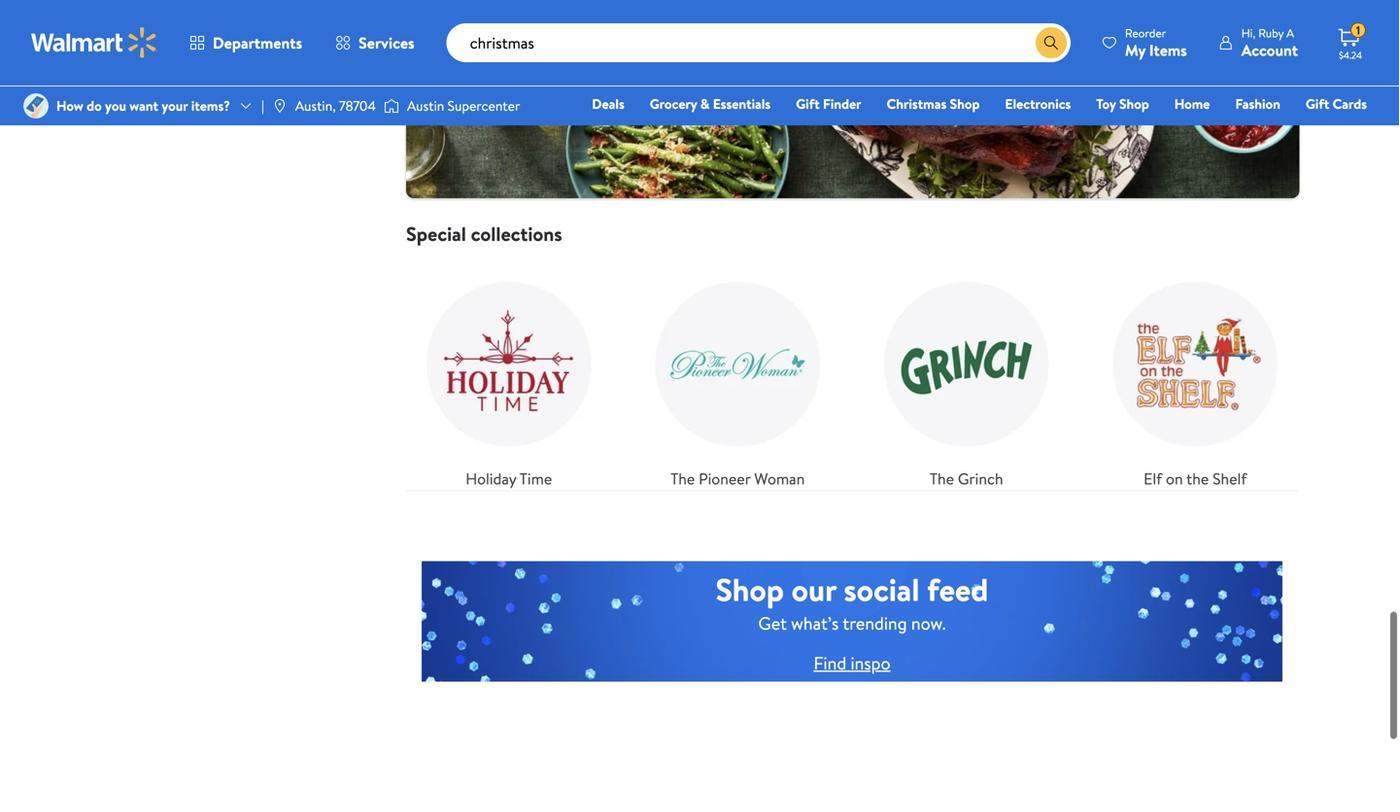 Task type: describe. For each thing, give the bounding box(es) containing it.
feed
[[927, 568, 989, 612]]

time
[[520, 468, 552, 489]]

essentials
[[713, 94, 771, 113]]

gift for cards
[[1306, 94, 1330, 113]]

the grinch link
[[864, 261, 1070, 490]]

one debit link
[[1210, 121, 1293, 141]]

find inspo link
[[814, 651, 891, 676]]

the grinch
[[930, 468, 1004, 489]]

search icon image
[[1044, 35, 1059, 51]]

toy shop
[[1097, 94, 1150, 113]]

elf on the shelf link
[[1093, 261, 1299, 490]]

deals
[[592, 94, 625, 113]]

shop our social feed get what's trending now.
[[716, 568, 989, 636]]

trending
[[843, 612, 907, 636]]

my
[[1125, 39, 1146, 61]]

fashion link
[[1227, 93, 1290, 114]]

the
[[1187, 468, 1209, 489]]

grocery & essentials
[[650, 94, 771, 113]]

shop for christmas shop
[[950, 94, 980, 113]]

gift for finder
[[796, 94, 820, 113]]

cards
[[1333, 94, 1368, 113]]

fashion
[[1236, 94, 1281, 113]]

holiday time link
[[406, 261, 612, 490]]

austin,
[[295, 96, 336, 115]]

walmart image
[[31, 27, 157, 58]]

shop inside shop our social feed get what's trending now.
[[716, 568, 784, 612]]

inspo
[[851, 651, 891, 676]]

supercenter
[[448, 96, 520, 115]]

Walmart Site-Wide search field
[[447, 23, 1071, 62]]

services
[[359, 32, 415, 53]]

walmart+ link
[[1301, 121, 1376, 141]]

austin supercenter
[[407, 96, 520, 115]]

electronics link
[[997, 93, 1080, 114]]

|
[[261, 96, 264, 115]]

find inspo
[[814, 651, 891, 676]]

elf
[[1144, 468, 1163, 489]]

debit
[[1251, 122, 1284, 140]]

services button
[[319, 19, 431, 66]]

a
[[1287, 25, 1295, 41]]

get
[[759, 612, 787, 636]]

gift finder
[[796, 94, 862, 113]]

woman
[[755, 468, 805, 489]]

elf on the shelf
[[1144, 468, 1247, 489]]

our
[[792, 568, 837, 612]]

registry link
[[1135, 121, 1202, 141]]

hi,
[[1242, 25, 1256, 41]]

gift finder link
[[788, 93, 871, 114]]

 image for austin, 78704
[[272, 98, 288, 114]]

grocery & essentials link
[[641, 93, 780, 114]]

shelf
[[1213, 468, 1247, 489]]

&
[[701, 94, 710, 113]]

special collections
[[406, 220, 562, 247]]

departments
[[213, 32, 302, 53]]

social
[[844, 568, 920, 612]]

account
[[1242, 39, 1299, 61]]

items?
[[191, 96, 230, 115]]

registry
[[1144, 122, 1193, 140]]



Task type: locate. For each thing, give the bounding box(es) containing it.
pioneer
[[699, 468, 751, 489]]

reorder
[[1125, 25, 1167, 41]]

shop
[[950, 94, 980, 113], [1120, 94, 1150, 113], [716, 568, 784, 612]]

special
[[406, 220, 466, 247]]

shop for toy shop
[[1120, 94, 1150, 113]]

the pioneer woman
[[671, 468, 805, 489]]

 image right |
[[272, 98, 288, 114]]

grocery
[[650, 94, 697, 113]]

grinch
[[958, 468, 1004, 489]]

gift cards registry
[[1144, 94, 1368, 140]]

gift
[[796, 94, 820, 113], [1306, 94, 1330, 113]]

0 horizontal spatial gift
[[796, 94, 820, 113]]

want
[[130, 96, 158, 115]]

gift left finder
[[796, 94, 820, 113]]

items
[[1150, 39, 1188, 61]]

list
[[395, 246, 1310, 490]]

shop our social feed. if you walmart, you know what's hot. get what's trending now. image
[[422, 538, 1283, 705]]

shop inside toy shop link
[[1120, 94, 1150, 113]]

 image for how do you want your items?
[[23, 93, 49, 119]]

finder
[[823, 94, 862, 113]]

gift cards link
[[1298, 93, 1376, 114]]

departments button
[[173, 19, 319, 66]]

1 the from the left
[[671, 468, 695, 489]]

your
[[162, 96, 188, 115]]

toy shop link
[[1088, 93, 1158, 114]]

what's
[[791, 612, 839, 636]]

the for the pioneer woman
[[671, 468, 695, 489]]

now.
[[912, 612, 946, 636]]

gift inside gift cards registry
[[1306, 94, 1330, 113]]

 image for austin supercenter
[[384, 96, 399, 116]]

gift left cards
[[1306, 94, 1330, 113]]

the pioneer woman link
[[635, 261, 841, 490]]

shop right christmas
[[950, 94, 980, 113]]

hi, ruby a account
[[1242, 25, 1299, 61]]

2 gift from the left
[[1306, 94, 1330, 113]]

on
[[1166, 468, 1184, 489]]

holiday
[[466, 468, 516, 489]]

home
[[1175, 94, 1211, 113]]

christmas
[[887, 94, 947, 113]]

shop inside christmas shop link
[[950, 94, 980, 113]]

austin
[[407, 96, 444, 115]]

shop left our
[[716, 568, 784, 612]]

Search search field
[[447, 23, 1071, 62]]

the left pioneer
[[671, 468, 695, 489]]

0 horizontal spatial the
[[671, 468, 695, 489]]

you
[[105, 96, 126, 115]]

the
[[671, 468, 695, 489], [930, 468, 955, 489]]

1 horizontal spatial shop
[[950, 94, 980, 113]]

0 horizontal spatial shop
[[716, 568, 784, 612]]

1 horizontal spatial  image
[[272, 98, 288, 114]]

 image
[[23, 93, 49, 119], [384, 96, 399, 116], [272, 98, 288, 114]]

how do you want your items?
[[56, 96, 230, 115]]

list containing holiday time
[[395, 246, 1310, 490]]

78704
[[339, 96, 376, 115]]

the left grinch on the bottom right of the page
[[930, 468, 955, 489]]

do
[[87, 96, 102, 115]]

christmas shop
[[887, 94, 980, 113]]

$4.24
[[1339, 49, 1363, 62]]

home link
[[1166, 93, 1219, 114]]

electronics
[[1005, 94, 1071, 113]]

the for the grinch
[[930, 468, 955, 489]]

christmas shop link
[[878, 93, 989, 114]]

1 horizontal spatial gift
[[1306, 94, 1330, 113]]

one
[[1219, 122, 1248, 140]]

find
[[814, 651, 847, 676]]

1
[[1357, 22, 1361, 39]]

austin, 78704
[[295, 96, 376, 115]]

holiday time
[[466, 468, 552, 489]]

 image right '78704'
[[384, 96, 399, 116]]

ruby
[[1259, 25, 1284, 41]]

1 horizontal spatial the
[[930, 468, 955, 489]]

reorder my items
[[1125, 25, 1188, 61]]

collections
[[471, 220, 562, 247]]

2 horizontal spatial shop
[[1120, 94, 1150, 113]]

deals link
[[584, 93, 634, 114]]

2 horizontal spatial  image
[[384, 96, 399, 116]]

one debit
[[1219, 122, 1284, 140]]

how
[[56, 96, 83, 115]]

0 horizontal spatial  image
[[23, 93, 49, 119]]

walmart+
[[1310, 122, 1368, 140]]

 image left the how
[[23, 93, 49, 119]]

shop right toy
[[1120, 94, 1150, 113]]

toy
[[1097, 94, 1117, 113]]

2 the from the left
[[930, 468, 955, 489]]

1 gift from the left
[[796, 94, 820, 113]]



Task type: vqa. For each thing, say whether or not it's contained in the screenshot.
1st '$' from right
no



